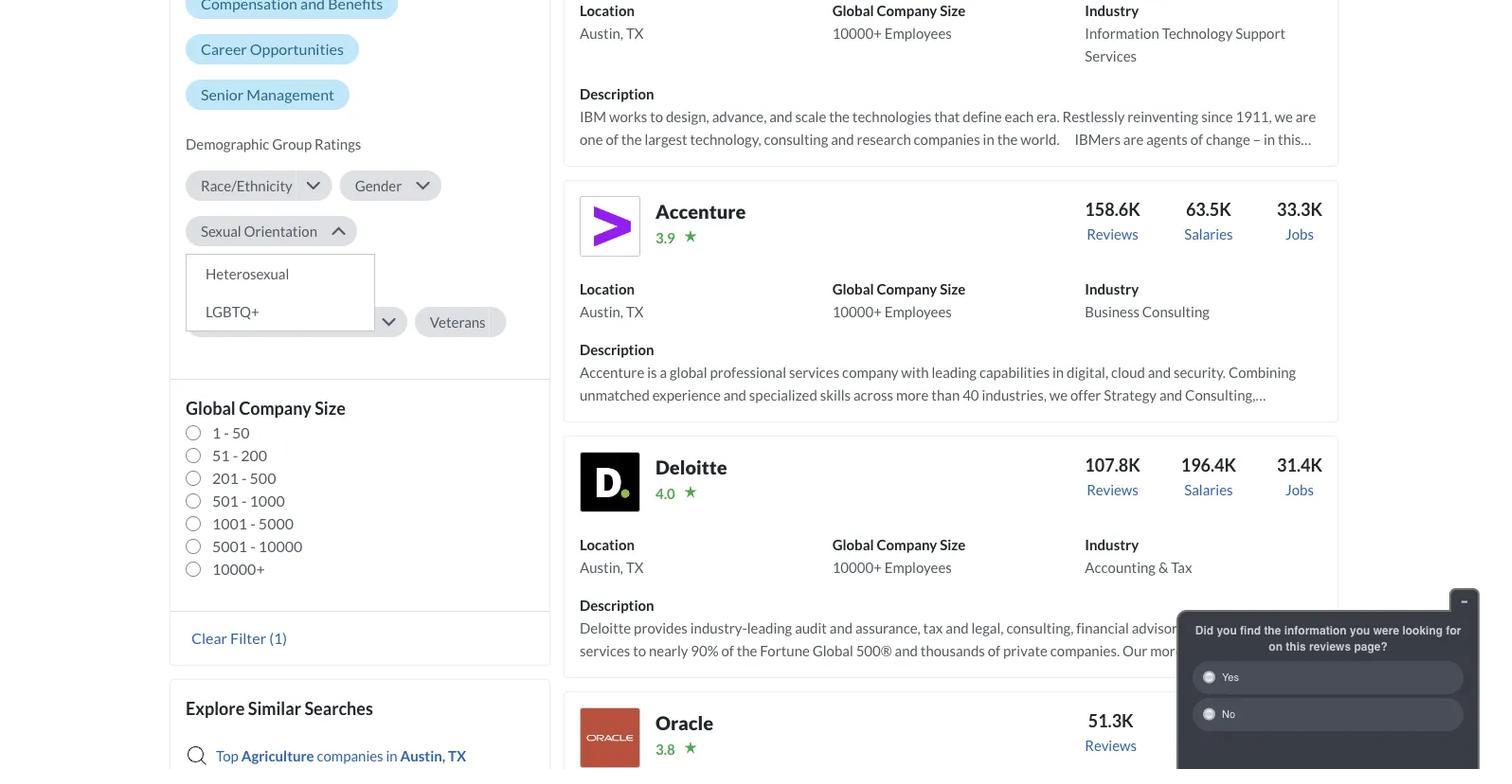 Task type: describe. For each thing, give the bounding box(es) containing it.
jobs for deloitte
[[1286, 481, 1314, 498]]

business
[[1085, 303, 1140, 320]]

explore
[[186, 698, 245, 719]]

similar
[[248, 698, 301, 719]]

demographic group ratings
[[186, 135, 361, 152]]

senior management button
[[186, 80, 350, 110]]

page?
[[1355, 640, 1388, 653]]

oracle image
[[580, 708, 641, 768]]

201
[[212, 469, 239, 487]]

salaries for accenture
[[1185, 225, 1233, 243]]

reviews for deloitte
[[1087, 481, 1139, 498]]

501 - 1000
[[212, 492, 285, 510]]

5000
[[259, 514, 294, 533]]

demographic
[[186, 135, 269, 152]]

63.5k
[[1186, 199, 1232, 220]]

parent
[[201, 314, 243, 331]]

10000
[[259, 537, 303, 556]]

consulting
[[1143, 303, 1210, 320]]

global company size 10000+ employees for accenture
[[833, 280, 966, 320]]

196.4k
[[1181, 455, 1237, 476]]

did
[[1196, 624, 1214, 637]]

500
[[250, 469, 276, 487]]

family
[[262, 314, 303, 331]]

accounting
[[1085, 559, 1156, 576]]

race/ethnicity
[[201, 177, 293, 194]]

clear filter (1)
[[191, 629, 287, 648]]

information
[[1285, 624, 1347, 637]]

1001 - 5000
[[212, 514, 294, 533]]

services
[[1085, 47, 1137, 64]]

deloitte image
[[580, 452, 641, 513]]

this
[[1286, 640, 1307, 653]]

3.5k
[[1287, 711, 1323, 732]]

did you find the information you were looking for on this reviews page?
[[1196, 624, 1462, 653]]

196.4k salaries
[[1181, 455, 1237, 498]]

33.3k
[[1277, 199, 1323, 220]]

reviews for oracle
[[1085, 737, 1137, 754]]

no
[[1223, 709, 1236, 721]]

career opportunities
[[201, 40, 344, 58]]

51 - 200
[[212, 446, 267, 465]]

global company size
[[186, 398, 346, 419]]

- for 1
[[224, 424, 229, 442]]

jobs for accenture
[[1286, 225, 1314, 243]]

deloitte
[[656, 456, 727, 478]]

industry inside industry information technology support services
[[1085, 2, 1139, 19]]

lgbtq+
[[206, 303, 259, 320]]

on
[[1269, 640, 1283, 653]]

description for deloitte
[[580, 597, 654, 614]]

- for 51
[[233, 446, 238, 465]]

201 - 500
[[212, 469, 276, 487]]

reviews
[[1310, 640, 1351, 653]]

find
[[1241, 624, 1261, 637]]

people
[[201, 268, 244, 285]]

33.3k jobs
[[1277, 199, 1323, 243]]

2 you from the left
[[1350, 624, 1371, 637]]

gender
[[355, 177, 402, 194]]

accenture image
[[580, 196, 641, 257]]

clear
[[191, 629, 227, 648]]

location for accenture
[[580, 280, 635, 297]]

51
[[212, 446, 230, 465]]

technology
[[1162, 25, 1233, 42]]

for
[[1446, 624, 1462, 637]]

31.4k jobs
[[1277, 455, 1323, 498]]

the
[[1265, 624, 1282, 637]]

location for deloitte
[[580, 536, 635, 553]]

industry business consulting
[[1085, 280, 1210, 320]]

top
[[216, 748, 239, 765]]

information
[[1085, 25, 1160, 42]]

31.4k
[[1277, 455, 1323, 476]]

50
[[232, 424, 250, 442]]

in
[[386, 748, 398, 765]]

salaries for deloitte
[[1185, 481, 1233, 498]]

200
[[241, 446, 267, 465]]

1
[[212, 424, 221, 442]]

companies
[[317, 748, 383, 765]]



Task type: locate. For each thing, give the bounding box(es) containing it.
1 horizontal spatial you
[[1350, 624, 1371, 637]]

2 industry from the top
[[1085, 280, 1139, 297]]

1 employees from the top
[[885, 25, 952, 42]]

2 location austin, tx from the top
[[580, 280, 644, 320]]

1 description from the top
[[580, 85, 654, 102]]

jobs down 3.5k
[[1291, 737, 1319, 754]]

jobs inside the 33.3k jobs
[[1286, 225, 1314, 243]]

jobs for oracle
[[1291, 737, 1319, 754]]

opportunities
[[250, 40, 344, 58]]

sexual orientation
[[201, 223, 317, 240]]

0 horizontal spatial you
[[1217, 624, 1237, 637]]

filter
[[230, 629, 266, 648]]

- right 51
[[233, 446, 238, 465]]

- right 201
[[242, 469, 247, 487]]

size
[[940, 2, 966, 19], [940, 280, 966, 297], [315, 398, 346, 419], [940, 536, 966, 553]]

tax
[[1172, 559, 1193, 576]]

&
[[1159, 559, 1169, 576]]

jobs
[[1286, 225, 1314, 243], [1286, 481, 1314, 498], [1291, 737, 1319, 754]]

jobs inside 3.5k jobs
[[1291, 737, 1319, 754]]

51.3k reviews
[[1085, 711, 1137, 754]]

reviews for accenture
[[1087, 225, 1139, 243]]

were
[[1374, 624, 1400, 637]]

1 - 50
[[212, 424, 250, 442]]

3 industry from the top
[[1085, 536, 1139, 553]]

1001
[[212, 514, 247, 533]]

industry up accounting
[[1085, 536, 1139, 553]]

- for 201
[[242, 469, 247, 487]]

1 vertical spatial employees
[[885, 303, 952, 320]]

parent or family caregiver
[[201, 314, 367, 331]]

0 vertical spatial jobs
[[1286, 225, 1314, 243]]

1 global company size 10000+ employees from the top
[[833, 2, 966, 42]]

- left 5000
[[250, 514, 256, 533]]

2 global company size 10000+ employees from the top
[[833, 280, 966, 320]]

senior
[[201, 85, 244, 104]]

3 employees from the top
[[885, 559, 952, 576]]

reviews down 107.8k
[[1087, 481, 1139, 498]]

3.9
[[656, 229, 675, 246]]

1 location austin, tx from the top
[[580, 2, 644, 42]]

austin,
[[580, 25, 624, 42], [580, 303, 624, 320], [580, 559, 624, 576], [400, 748, 445, 765]]

93.9k salaries
[[1188, 711, 1237, 754]]

reviews inside the 107.8k reviews
[[1087, 481, 1139, 498]]

disabilities
[[277, 268, 346, 285]]

salaries down 93.9k at the bottom of page
[[1188, 737, 1237, 754]]

- down 1001 - 5000
[[250, 537, 256, 556]]

0 vertical spatial industry
[[1085, 2, 1139, 19]]

0 vertical spatial description
[[580, 85, 654, 102]]

group
[[272, 135, 312, 152]]

salaries inside 196.4k salaries
[[1185, 481, 1233, 498]]

oracle
[[656, 712, 714, 734]]

industry for accenture
[[1085, 280, 1139, 297]]

2 vertical spatial location
[[580, 536, 635, 553]]

0 vertical spatial global company size 10000+ employees
[[833, 2, 966, 42]]

2 vertical spatial global company size 10000+ employees
[[833, 536, 966, 576]]

3 location austin, tx from the top
[[580, 536, 644, 576]]

107.8k
[[1085, 455, 1141, 476]]

- for 501
[[242, 492, 247, 510]]

salaries down 63.5k
[[1185, 225, 1233, 243]]

51.3k
[[1089, 711, 1134, 732]]

- right 501
[[242, 492, 247, 510]]

- for 1001
[[250, 514, 256, 533]]

3 location from the top
[[580, 536, 635, 553]]

0 vertical spatial location
[[580, 2, 635, 19]]

orientation
[[244, 223, 317, 240]]

1 vertical spatial location austin, tx
[[580, 280, 644, 320]]

career
[[201, 40, 247, 58]]

63.5k salaries
[[1185, 199, 1233, 243]]

you right did
[[1217, 624, 1237, 637]]

caregiver
[[306, 314, 367, 331]]

5001 - 10000
[[212, 537, 303, 556]]

description for accenture
[[580, 341, 654, 358]]

2 vertical spatial industry
[[1085, 536, 1139, 553]]

0 vertical spatial salaries
[[1185, 225, 1233, 243]]

501
[[212, 492, 239, 510]]

1 vertical spatial reviews
[[1087, 481, 1139, 498]]

1 vertical spatial salaries
[[1185, 481, 1233, 498]]

management
[[247, 85, 335, 104]]

2 vertical spatial employees
[[885, 559, 952, 576]]

3 description from the top
[[580, 597, 654, 614]]

industry inside "industry business consulting"
[[1085, 280, 1139, 297]]

1 vertical spatial jobs
[[1286, 481, 1314, 498]]

career opportunities button
[[186, 34, 359, 64]]

jobs inside 31.4k jobs
[[1286, 481, 1314, 498]]

salaries
[[1185, 225, 1233, 243], [1185, 481, 1233, 498], [1188, 737, 1237, 754]]

with
[[246, 268, 274, 285]]

2 vertical spatial location austin, tx
[[580, 536, 644, 576]]

107.8k reviews
[[1085, 455, 1141, 498]]

2 vertical spatial reviews
[[1085, 737, 1137, 754]]

industry up "business"
[[1085, 280, 1139, 297]]

reviews
[[1087, 225, 1139, 243], [1087, 481, 1139, 498], [1085, 737, 1137, 754]]

- for 5001
[[250, 537, 256, 556]]

1 vertical spatial industry
[[1085, 280, 1139, 297]]

1 vertical spatial description
[[580, 341, 654, 358]]

- right 1
[[224, 424, 229, 442]]

yes
[[1223, 672, 1240, 684]]

3 global company size 10000+ employees from the top
[[833, 536, 966, 576]]

reviews down '51.3k'
[[1085, 737, 1137, 754]]

2 vertical spatial description
[[580, 597, 654, 614]]

industry accounting & tax
[[1085, 536, 1193, 576]]

2 location from the top
[[580, 280, 635, 297]]

reviews inside 158.6k reviews
[[1087, 225, 1139, 243]]

explore similar searches
[[186, 698, 373, 719]]

3.5k jobs
[[1287, 711, 1323, 754]]

1000
[[250, 492, 285, 510]]

158.6k
[[1085, 199, 1141, 220]]

employees for accenture
[[885, 303, 952, 320]]

jobs down 31.4k
[[1286, 481, 1314, 498]]

1 vertical spatial location
[[580, 280, 635, 297]]

accenture
[[656, 200, 746, 223]]

you up page?
[[1350, 624, 1371, 637]]

clear filter (1) button
[[186, 628, 293, 649]]

global
[[833, 2, 874, 19], [833, 280, 874, 297], [186, 398, 236, 419], [833, 536, 874, 553]]

industry information technology support services
[[1085, 2, 1286, 64]]

reviews down 158.6k
[[1087, 225, 1139, 243]]

looking
[[1403, 624, 1443, 637]]

industry up information
[[1085, 2, 1139, 19]]

salaries for oracle
[[1188, 737, 1237, 754]]

location
[[580, 2, 635, 19], [580, 280, 635, 297], [580, 536, 635, 553]]

employees for deloitte
[[885, 559, 952, 576]]

0 vertical spatial employees
[[885, 25, 952, 42]]

2 employees from the top
[[885, 303, 952, 320]]

0 vertical spatial reviews
[[1087, 225, 1139, 243]]

4.0
[[656, 485, 675, 502]]

location austin, tx for accenture
[[580, 280, 644, 320]]

industry inside industry accounting & tax
[[1085, 536, 1139, 553]]

top agriculture companies in austin, tx
[[216, 748, 466, 765]]

location austin, tx for deloitte
[[580, 536, 644, 576]]

1 industry from the top
[[1085, 2, 1139, 19]]

1 you from the left
[[1217, 624, 1237, 637]]

2 vertical spatial jobs
[[1291, 737, 1319, 754]]

ratings
[[315, 135, 361, 152]]

(1)
[[269, 629, 287, 648]]

or
[[246, 314, 259, 331]]

1 vertical spatial global company size 10000+ employees
[[833, 280, 966, 320]]

global company size 10000+ employees for deloitte
[[833, 536, 966, 576]]

sexual
[[201, 223, 241, 240]]

1 location from the top
[[580, 2, 635, 19]]

senior management
[[201, 85, 335, 104]]

158.6k reviews
[[1085, 199, 1141, 243]]

location austin, tx
[[580, 2, 644, 42], [580, 280, 644, 320], [580, 536, 644, 576]]

heterosexual
[[206, 265, 289, 282]]

salaries down 196.4k
[[1185, 481, 1233, 498]]

industry for deloitte
[[1085, 536, 1139, 553]]

2 description from the top
[[580, 341, 654, 358]]

support
[[1236, 25, 1286, 42]]

-
[[224, 424, 229, 442], [233, 446, 238, 465], [242, 469, 247, 487], [242, 492, 247, 510], [250, 514, 256, 533], [250, 537, 256, 556]]

veterans
[[430, 314, 486, 331]]

2 vertical spatial salaries
[[1188, 737, 1237, 754]]

tx
[[626, 25, 644, 42], [626, 303, 644, 320], [626, 559, 644, 576], [448, 748, 466, 765]]

93.9k
[[1190, 711, 1235, 732]]

searches
[[305, 698, 373, 719]]

jobs down 33.3k
[[1286, 225, 1314, 243]]

0 vertical spatial location austin, tx
[[580, 2, 644, 42]]

people with disabilities
[[201, 268, 346, 285]]



Task type: vqa. For each thing, say whether or not it's contained in the screenshot.
location for Deloitte
yes



